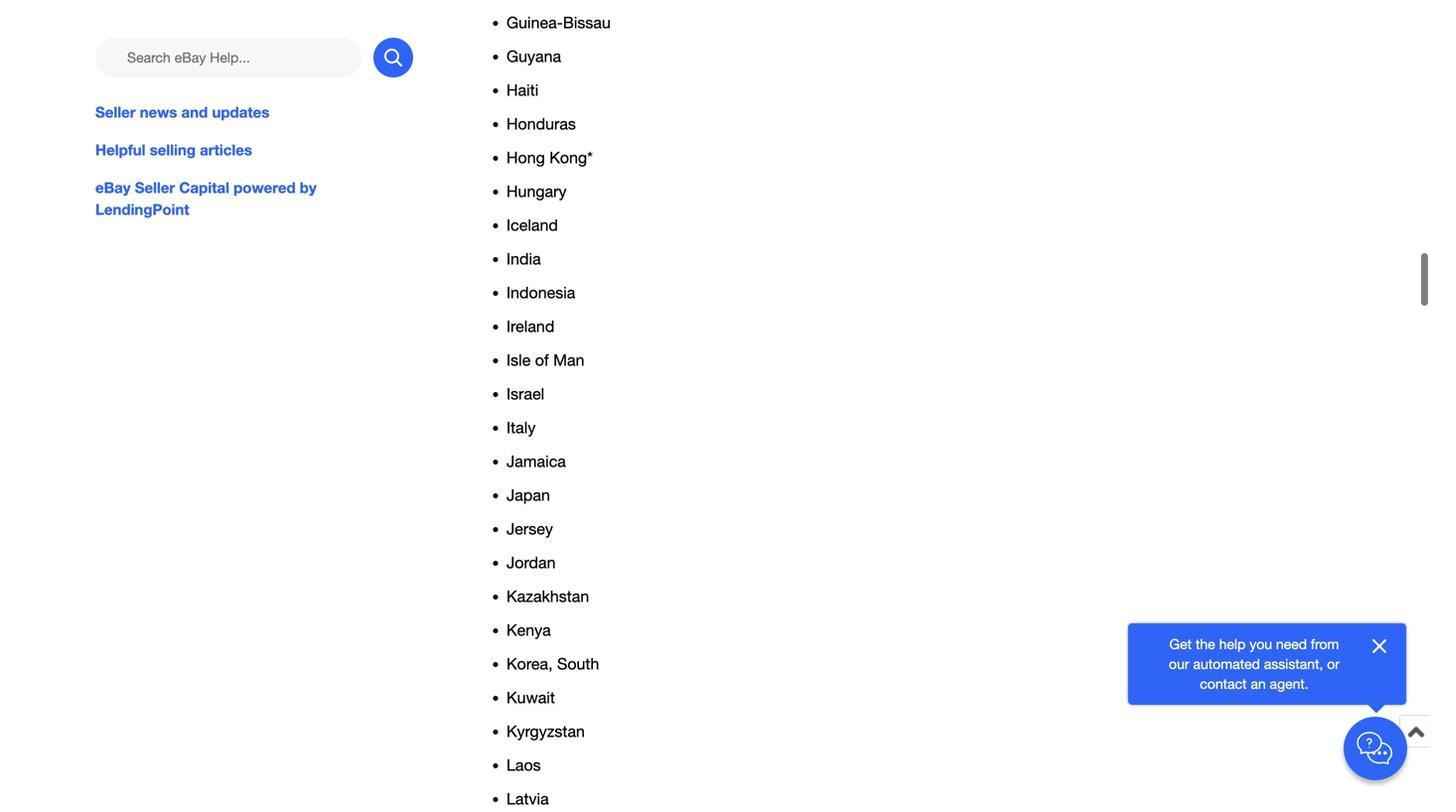 Task type: locate. For each thing, give the bounding box(es) containing it.
iceland
[[506, 216, 558, 235]]

hungary
[[506, 182, 567, 201]]

japan
[[506, 486, 550, 505]]

kong*
[[549, 149, 593, 167]]

isle of man
[[506, 351, 584, 370]]

selling
[[150, 141, 196, 159]]

seller up lendingpoint at the top left of page
[[135, 179, 175, 197]]

get the help you need from our automated assistant, or contact an agent. tooltip
[[1160, 635, 1349, 694]]

contact
[[1200, 676, 1247, 692]]

seller up 'helpful'
[[95, 103, 136, 121]]

haiti
[[506, 81, 539, 99]]

capital
[[179, 179, 229, 197]]

indonesia
[[506, 284, 575, 302]]

korea, south
[[506, 655, 599, 673]]

honduras
[[506, 115, 576, 133]]

help
[[1219, 636, 1246, 652]]

helpful
[[95, 141, 146, 159]]

1 vertical spatial seller
[[135, 179, 175, 197]]

korea,
[[506, 655, 553, 673]]

powered
[[233, 179, 296, 197]]

bissau
[[563, 14, 611, 32]]

articles
[[200, 141, 252, 159]]

an
[[1251, 676, 1266, 692]]

the
[[1196, 636, 1215, 652]]

automated
[[1193, 656, 1260, 672]]

hong
[[506, 149, 545, 167]]

israel
[[506, 385, 544, 403]]

updates
[[212, 103, 269, 121]]

kazakhstan
[[506, 588, 589, 606]]

need
[[1276, 636, 1307, 652]]

ebay seller capital powered by lendingpoint link
[[95, 177, 413, 221]]

isle
[[506, 351, 531, 370]]

seller
[[95, 103, 136, 121], [135, 179, 175, 197]]

agent.
[[1270, 676, 1309, 692]]



Task type: vqa. For each thing, say whether or not it's contained in the screenshot.
VISIT STORE
no



Task type: describe. For each thing, give the bounding box(es) containing it.
ebay seller capital powered by lendingpoint
[[95, 179, 317, 219]]

laos
[[506, 756, 541, 775]]

ireland
[[506, 317, 554, 336]]

man
[[553, 351, 584, 370]]

seller inside ebay seller capital powered by lendingpoint
[[135, 179, 175, 197]]

seller news and updates
[[95, 103, 269, 121]]

jersey
[[506, 520, 553, 538]]

news
[[140, 103, 177, 121]]

south
[[557, 655, 599, 673]]

helpful selling articles
[[95, 141, 252, 159]]

from
[[1311, 636, 1339, 652]]

lendingpoint
[[95, 201, 189, 219]]

of
[[535, 351, 549, 370]]

guinea-bissau
[[506, 14, 611, 32]]

hong kong*
[[506, 149, 593, 167]]

assistant,
[[1264, 656, 1323, 672]]

seller news and updates link
[[95, 101, 413, 123]]

get the help you need from our automated assistant, or contact an agent.
[[1169, 636, 1340, 692]]

Search eBay Help... text field
[[95, 38, 361, 77]]

get
[[1169, 636, 1192, 652]]

guinea-
[[506, 14, 563, 32]]

helpful selling articles link
[[95, 139, 413, 161]]

by
[[300, 179, 317, 197]]

you
[[1250, 636, 1272, 652]]

india
[[506, 250, 541, 268]]

kuwait
[[506, 689, 555, 707]]

ebay
[[95, 179, 131, 197]]

and
[[181, 103, 208, 121]]

kyrgyzstan
[[506, 723, 585, 741]]

jamaica
[[506, 453, 566, 471]]

our
[[1169, 656, 1189, 672]]

guyana
[[506, 47, 561, 66]]

or
[[1327, 656, 1340, 672]]

0 vertical spatial seller
[[95, 103, 136, 121]]

kenya
[[506, 621, 551, 640]]

jordan
[[506, 554, 556, 572]]

italy
[[506, 419, 536, 437]]



